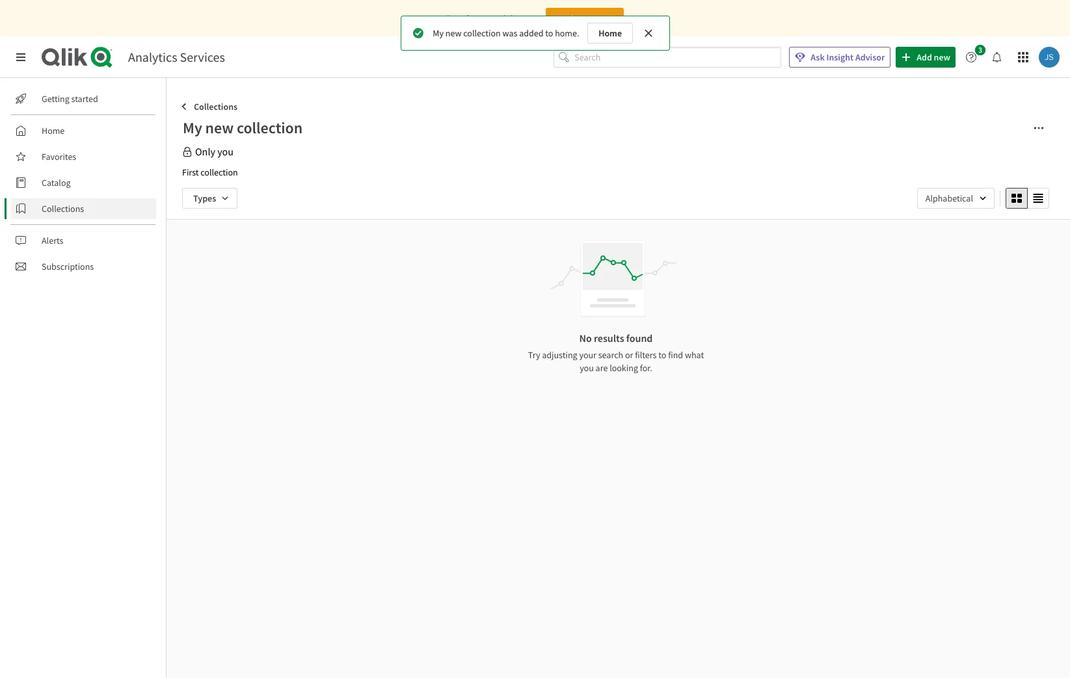 Task type: vqa. For each thing, say whether or not it's contained in the screenshot.
the Home
yes



Task type: locate. For each thing, give the bounding box(es) containing it.
first
[[182, 167, 199, 178]]

home inside home button
[[598, 27, 622, 39]]

collections down catalog
[[42, 203, 84, 215]]

3 button
[[961, 45, 990, 68]]

0 horizontal spatial collections
[[42, 203, 84, 215]]

30
[[527, 12, 536, 24]]

new for my new collection
[[205, 118, 234, 138]]

collections link up my new collection
[[177, 96, 243, 117]]

1 vertical spatial collections
[[42, 203, 84, 215]]

find
[[668, 349, 683, 361]]

1 horizontal spatial new
[[445, 27, 461, 39]]

collections link
[[177, 96, 243, 117], [10, 198, 156, 219]]

free days remaining: 30
[[446, 12, 536, 24]]

my new collection button
[[182, 117, 1023, 139], [182, 117, 1023, 139]]

to left 'home.'
[[545, 27, 553, 39]]

new down free
[[445, 27, 461, 39]]

or
[[625, 349, 633, 361]]

your
[[579, 349, 597, 361]]

0 horizontal spatial new
[[205, 118, 234, 138]]

favorites
[[42, 151, 76, 163]]

2 horizontal spatial new
[[934, 51, 951, 63]]

getting
[[42, 93, 69, 105]]

1 horizontal spatial to
[[659, 349, 667, 361]]

catalog
[[42, 177, 71, 189]]

1 vertical spatial to
[[659, 349, 667, 361]]

you down "your"
[[580, 362, 594, 374]]

to inside 'alert'
[[545, 27, 553, 39]]

collections
[[194, 101, 238, 113], [42, 203, 84, 215]]

first collection
[[182, 167, 238, 178]]

collection inside 'alert'
[[463, 27, 500, 39]]

home up favorites
[[42, 125, 65, 137]]

only
[[195, 145, 215, 158]]

new inside 'alert'
[[445, 27, 461, 39]]

remaining:
[[484, 12, 525, 24]]

0 vertical spatial to
[[545, 27, 553, 39]]

0 vertical spatial home
[[598, 27, 622, 39]]

0 horizontal spatial my
[[183, 118, 202, 138]]

advisor
[[856, 51, 885, 63]]

2 vertical spatial new
[[205, 118, 234, 138]]

favorites link
[[10, 146, 156, 167]]

0 horizontal spatial to
[[545, 27, 553, 39]]

you right only on the left of the page
[[217, 145, 234, 158]]

1 vertical spatial home
[[42, 125, 65, 137]]

catalog link
[[10, 172, 156, 193]]

for.
[[640, 362, 653, 374]]

1 horizontal spatial home
[[598, 27, 622, 39]]

1 vertical spatial new
[[934, 51, 951, 63]]

home
[[598, 27, 622, 39], [42, 125, 65, 137]]

results
[[594, 332, 624, 345]]

0 vertical spatial collection
[[463, 27, 500, 39]]

analytics services
[[128, 49, 225, 65]]

0 vertical spatial my
[[433, 27, 443, 39]]

collections link down catalog link
[[10, 198, 156, 219]]

0 horizontal spatial you
[[217, 145, 234, 158]]

Alphabetical field
[[917, 188, 995, 209]]

more actions image
[[1034, 123, 1044, 133]]

to left find
[[659, 349, 667, 361]]

searchbar element
[[554, 47, 782, 68]]

new
[[445, 27, 461, 39], [934, 51, 951, 63], [205, 118, 234, 138]]

2 vertical spatial collection
[[201, 167, 238, 178]]

to
[[545, 27, 553, 39], [659, 349, 667, 361]]

switch view group
[[1006, 188, 1050, 209]]

1 vertical spatial collections link
[[10, 198, 156, 219]]

0 horizontal spatial collections link
[[10, 198, 156, 219]]

no
[[579, 332, 592, 345]]

activate now!
[[559, 12, 612, 24]]

getting started
[[42, 93, 98, 105]]

started
[[71, 93, 98, 105]]

analytics
[[128, 49, 177, 65]]

1 vertical spatial collection
[[237, 118, 303, 138]]

1 vertical spatial you
[[580, 362, 594, 374]]

0 vertical spatial new
[[445, 27, 461, 39]]

my for my new collection
[[183, 118, 202, 138]]

new right the add
[[934, 51, 951, 63]]

1 vertical spatial my
[[183, 118, 202, 138]]

days
[[464, 12, 482, 24]]

my
[[433, 27, 443, 39], [183, 118, 202, 138]]

new up only you
[[205, 118, 234, 138]]

collection
[[463, 27, 500, 39], [237, 118, 303, 138], [201, 167, 238, 178]]

collections up my new collection
[[194, 101, 238, 113]]

0 horizontal spatial home
[[42, 125, 65, 137]]

1 horizontal spatial my
[[433, 27, 443, 39]]

0 vertical spatial collections link
[[177, 96, 243, 117]]

home down now!
[[598, 27, 622, 39]]

1 horizontal spatial collections
[[194, 101, 238, 113]]

1 horizontal spatial collections link
[[177, 96, 243, 117]]

Search text field
[[575, 47, 782, 68]]

my for my new collection was added to home.
[[433, 27, 443, 39]]

0 vertical spatial collections
[[194, 101, 238, 113]]

you
[[217, 145, 234, 158], [580, 362, 594, 374]]

insight
[[827, 51, 854, 63]]

1 horizontal spatial you
[[580, 362, 594, 374]]

add new button
[[896, 47, 956, 68]]

new inside dropdown button
[[934, 51, 951, 63]]

home.
[[555, 27, 579, 39]]

analytics services element
[[128, 49, 225, 65]]

alert
[[400, 16, 670, 51]]



Task type: describe. For each thing, give the bounding box(es) containing it.
adjusting
[[542, 349, 578, 361]]

collections inside navigation pane element
[[42, 203, 84, 215]]

activate
[[559, 12, 590, 24]]

search
[[598, 349, 623, 361]]

close sidebar menu image
[[16, 52, 26, 62]]

add
[[917, 51, 932, 63]]

new for my new collection was added to home.
[[445, 27, 461, 39]]

are
[[596, 362, 608, 374]]

ask insight advisor button
[[789, 47, 891, 68]]

my new collection
[[183, 118, 303, 138]]

services
[[180, 49, 225, 65]]

found
[[626, 332, 653, 345]]

to inside "no results found try adjusting your search or filters to find what you are looking for."
[[659, 349, 667, 361]]

was
[[502, 27, 517, 39]]

alerts link
[[10, 230, 156, 251]]

subscriptions
[[42, 261, 94, 273]]

collection for my new collection
[[237, 118, 303, 138]]

alphabetical
[[926, 193, 973, 204]]

you inside "no results found try adjusting your search or filters to find what you are looking for."
[[580, 362, 594, 374]]

jacob simon image
[[1039, 47, 1060, 68]]

ask
[[811, 51, 825, 63]]

filters
[[635, 349, 657, 361]]

filters region
[[180, 185, 1052, 211]]

added
[[519, 27, 543, 39]]

home button
[[587, 23, 633, 44]]

try
[[528, 349, 540, 361]]

add new
[[917, 51, 951, 63]]

what
[[685, 349, 704, 361]]

no results found try adjusting your search or filters to find what you are looking for.
[[528, 332, 704, 374]]

looking
[[610, 362, 638, 374]]

my new collection was added to home.
[[433, 27, 579, 39]]

alert containing my new collection was added to home.
[[400, 16, 670, 51]]

subscriptions link
[[10, 256, 156, 277]]

new for add new
[[934, 51, 951, 63]]

free
[[446, 12, 462, 24]]

navigation pane element
[[0, 83, 166, 282]]

alerts
[[42, 235, 63, 247]]

only you
[[195, 145, 234, 158]]

types button
[[182, 188, 238, 209]]

getting started link
[[10, 88, 156, 109]]

ask insight advisor
[[811, 51, 885, 63]]

0 vertical spatial you
[[217, 145, 234, 158]]

activate now! link
[[546, 8, 624, 29]]

now!
[[592, 12, 612, 24]]

types
[[193, 193, 216, 204]]

collection for my new collection was added to home.
[[463, 27, 500, 39]]

home link
[[10, 120, 156, 141]]

3
[[979, 45, 983, 55]]

home inside home link
[[42, 125, 65, 137]]



